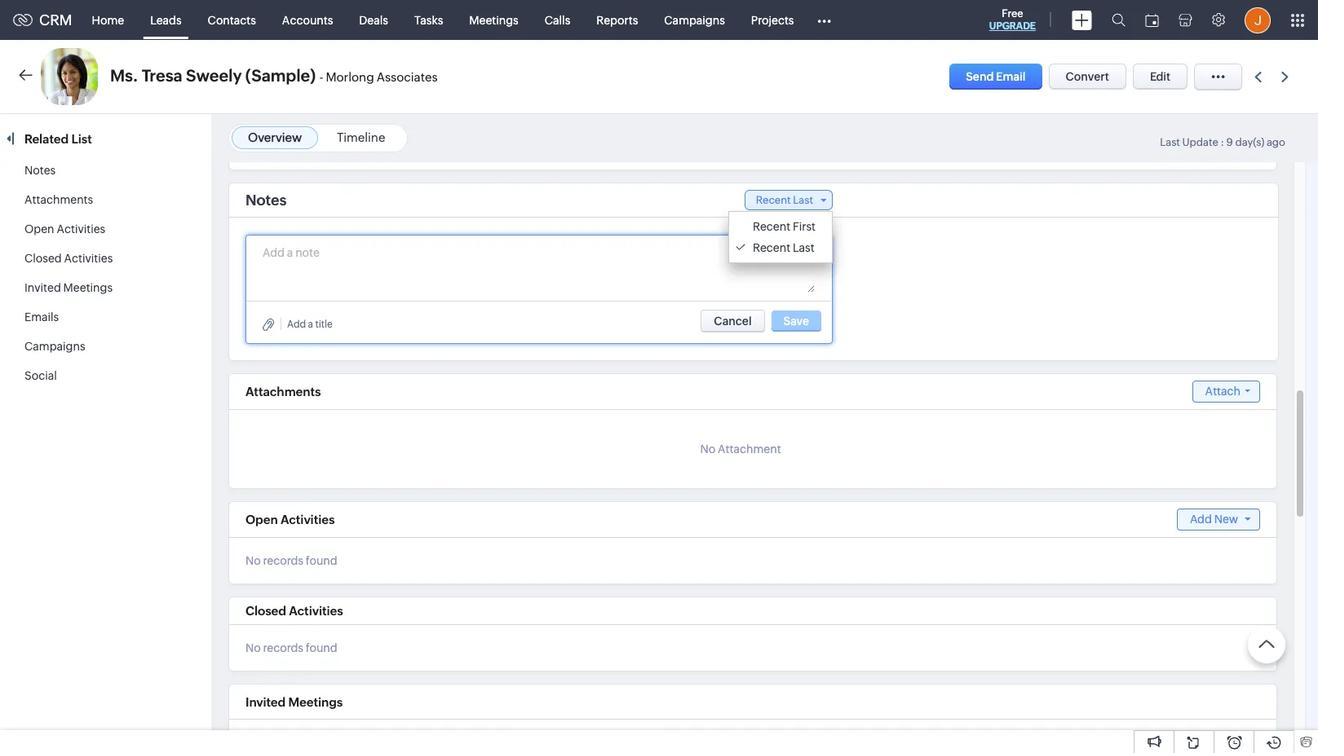 Task type: describe. For each thing, give the bounding box(es) containing it.
0 horizontal spatial attachments
[[24, 193, 93, 206]]

attachments link
[[24, 193, 93, 206]]

0 horizontal spatial campaigns
[[24, 340, 85, 353]]

title
[[315, 319, 333, 330]]

timeline link
[[337, 131, 385, 144]]

1 found from the top
[[306, 555, 338, 568]]

0 vertical spatial campaigns
[[664, 13, 725, 27]]

add for add a title
[[287, 319, 306, 330]]

accounts link
[[269, 0, 346, 40]]

2 vertical spatial no
[[246, 642, 261, 655]]

1 vertical spatial open
[[246, 513, 278, 527]]

related
[[24, 132, 69, 146]]

upgrade
[[990, 20, 1036, 32]]

no for attachments
[[700, 443, 716, 456]]

send
[[966, 70, 994, 83]]

1 vertical spatial meetings
[[63, 281, 113, 295]]

a
[[308, 319, 313, 330]]

1 horizontal spatial campaigns link
[[651, 0, 738, 40]]

previous record image
[[1255, 71, 1262, 82]]

convert
[[1066, 70, 1110, 83]]

0 vertical spatial closed activities
[[24, 252, 113, 265]]

notes link
[[24, 164, 56, 177]]

crm
[[39, 11, 72, 29]]

0 vertical spatial open
[[24, 223, 54, 236]]

attach link
[[1193, 381, 1261, 403]]

contacts
[[208, 13, 256, 27]]

calls link
[[532, 0, 584, 40]]

home
[[92, 13, 124, 27]]

1 horizontal spatial invited
[[246, 696, 286, 710]]

list
[[71, 132, 92, 146]]

0 vertical spatial invited meetings
[[24, 281, 113, 295]]

(sample)
[[245, 66, 316, 85]]

add for add new
[[1190, 513, 1212, 526]]

projects
[[751, 13, 794, 27]]

free
[[1002, 7, 1024, 20]]

1 vertical spatial recent last
[[753, 242, 815, 255]]

tasks
[[414, 13, 443, 27]]

1 vertical spatial invited meetings
[[246, 696, 343, 710]]

tasks link
[[401, 0, 456, 40]]

no for open activities
[[246, 555, 261, 568]]

next record image
[[1282, 71, 1292, 82]]

0 vertical spatial last
[[1160, 136, 1181, 148]]

overview link
[[248, 131, 302, 144]]

morlong
[[326, 70, 374, 84]]

contacts link
[[195, 0, 269, 40]]

add new
[[1190, 513, 1239, 526]]

emails link
[[24, 311, 59, 324]]

first
[[793, 220, 816, 233]]

profile element
[[1235, 0, 1281, 40]]

ago
[[1267, 136, 1286, 148]]



Task type: vqa. For each thing, say whether or not it's contained in the screenshot.
"logo" on the left top of page
no



Task type: locate. For each thing, give the bounding box(es) containing it.
found
[[306, 555, 338, 568], [306, 642, 338, 655]]

0 horizontal spatial closed
[[24, 252, 62, 265]]

deals
[[359, 13, 388, 27]]

1 records from the top
[[263, 555, 304, 568]]

0 vertical spatial closed
[[24, 252, 62, 265]]

accounts
[[282, 13, 333, 27]]

2 found from the top
[[306, 642, 338, 655]]

0 vertical spatial attachments
[[24, 193, 93, 206]]

0 vertical spatial notes
[[24, 164, 56, 177]]

tresa
[[142, 66, 183, 85]]

update
[[1183, 136, 1219, 148]]

home link
[[79, 0, 137, 40]]

add a title
[[287, 319, 333, 330]]

recent first
[[753, 220, 816, 233]]

projects link
[[738, 0, 807, 40]]

1 vertical spatial recent
[[753, 220, 791, 233]]

convert button
[[1049, 64, 1127, 90]]

open activities
[[24, 223, 105, 236], [246, 513, 335, 527]]

recent last
[[756, 194, 813, 206], [753, 242, 815, 255]]

0 horizontal spatial add
[[287, 319, 306, 330]]

1 no records found from the top
[[246, 555, 338, 568]]

no records found
[[246, 555, 338, 568], [246, 642, 338, 655]]

invited
[[24, 281, 61, 295], [246, 696, 286, 710]]

1 horizontal spatial closed
[[246, 605, 286, 618]]

invited meetings link
[[24, 281, 113, 295]]

last up "first"
[[793, 194, 813, 206]]

related list
[[24, 132, 95, 146]]

:
[[1221, 136, 1225, 148]]

no
[[700, 443, 716, 456], [246, 555, 261, 568], [246, 642, 261, 655]]

0 vertical spatial records
[[263, 555, 304, 568]]

recent for recent last
[[753, 220, 791, 233]]

0 vertical spatial open activities
[[24, 223, 105, 236]]

social link
[[24, 370, 57, 383]]

0 vertical spatial recent
[[756, 194, 791, 206]]

0 horizontal spatial meetings
[[63, 281, 113, 295]]

9
[[1227, 136, 1233, 148]]

invited meetings
[[24, 281, 113, 295], [246, 696, 343, 710]]

calls
[[545, 13, 571, 27]]

recent last up recent first
[[756, 194, 813, 206]]

0 vertical spatial recent last
[[756, 194, 813, 206]]

1 vertical spatial closed activities
[[246, 605, 343, 618]]

edit
[[1150, 70, 1171, 83]]

new
[[1215, 513, 1239, 526]]

1 vertical spatial add
[[1190, 513, 1212, 526]]

2 vertical spatial recent
[[753, 242, 791, 255]]

reports
[[597, 13, 638, 27]]

last left update
[[1160, 136, 1181, 148]]

1 vertical spatial last
[[793, 194, 813, 206]]

0 horizontal spatial closed activities
[[24, 252, 113, 265]]

1 vertical spatial no records found
[[246, 642, 338, 655]]

attach
[[1206, 385, 1241, 398]]

search element
[[1102, 0, 1136, 40]]

1 vertical spatial closed
[[246, 605, 286, 618]]

emails
[[24, 311, 59, 324]]

campaigns right reports link
[[664, 13, 725, 27]]

1 vertical spatial open activities
[[246, 513, 335, 527]]

1 horizontal spatial notes
[[246, 192, 287, 209]]

leads
[[150, 13, 182, 27]]

send email button
[[950, 64, 1042, 90]]

recent for notes
[[756, 194, 791, 206]]

notes down overview link
[[246, 192, 287, 209]]

0 horizontal spatial invited meetings
[[24, 281, 113, 295]]

ms.
[[110, 66, 138, 85]]

1 horizontal spatial meetings
[[288, 696, 343, 710]]

attachment
[[718, 443, 781, 456]]

last
[[1160, 136, 1181, 148], [793, 194, 813, 206], [793, 242, 815, 255]]

attachments up open activities link
[[24, 193, 93, 206]]

2 vertical spatial last
[[793, 242, 815, 255]]

profile image
[[1245, 7, 1271, 33]]

leads link
[[137, 0, 195, 40]]

email
[[996, 70, 1026, 83]]

Other Modules field
[[807, 7, 842, 33]]

1 vertical spatial attachments
[[246, 385, 321, 399]]

activities
[[57, 223, 105, 236], [64, 252, 113, 265], [281, 513, 335, 527], [289, 605, 343, 618]]

1 horizontal spatial closed activities
[[246, 605, 343, 618]]

1 horizontal spatial open activities
[[246, 513, 335, 527]]

1 vertical spatial notes
[[246, 192, 287, 209]]

0 vertical spatial add
[[287, 319, 306, 330]]

closed activities
[[24, 252, 113, 265], [246, 605, 343, 618]]

edit button
[[1133, 64, 1188, 90]]

2 vertical spatial meetings
[[288, 696, 343, 710]]

attachments
[[24, 193, 93, 206], [246, 385, 321, 399]]

1 vertical spatial campaigns
[[24, 340, 85, 353]]

recent
[[756, 194, 791, 206], [753, 220, 791, 233], [753, 242, 791, 255]]

notes down related
[[24, 164, 56, 177]]

1 vertical spatial no
[[246, 555, 261, 568]]

0 vertical spatial campaigns link
[[651, 0, 738, 40]]

closed activities link
[[24, 252, 113, 265]]

ms. tresa sweely (sample) - morlong associates
[[110, 66, 438, 85]]

1 vertical spatial records
[[263, 642, 304, 655]]

0 horizontal spatial open
[[24, 223, 54, 236]]

1 horizontal spatial invited meetings
[[246, 696, 343, 710]]

1 horizontal spatial add
[[1190, 513, 1212, 526]]

0 vertical spatial invited
[[24, 281, 61, 295]]

recent last down recent first
[[753, 242, 815, 255]]

campaigns link right reports
[[651, 0, 738, 40]]

1 horizontal spatial attachments
[[246, 385, 321, 399]]

crm link
[[13, 11, 72, 29]]

records
[[263, 555, 304, 568], [263, 642, 304, 655]]

attachments down add a title
[[246, 385, 321, 399]]

open
[[24, 223, 54, 236], [246, 513, 278, 527]]

free upgrade
[[990, 7, 1036, 32]]

last down "first"
[[793, 242, 815, 255]]

0 vertical spatial no records found
[[246, 555, 338, 568]]

0 horizontal spatial notes
[[24, 164, 56, 177]]

Add a note text field
[[263, 244, 815, 293]]

0 vertical spatial meetings
[[469, 13, 519, 27]]

day(s)
[[1236, 136, 1265, 148]]

create menu image
[[1072, 10, 1093, 30]]

2 no records found from the top
[[246, 642, 338, 655]]

1 horizontal spatial campaigns
[[664, 13, 725, 27]]

associates
[[377, 70, 438, 84]]

recent down recent first
[[753, 242, 791, 255]]

0 vertical spatial found
[[306, 555, 338, 568]]

1 vertical spatial found
[[306, 642, 338, 655]]

last update : 9 day(s) ago
[[1160, 136, 1286, 148]]

deals link
[[346, 0, 401, 40]]

meetings link
[[456, 0, 532, 40]]

social
[[24, 370, 57, 383]]

recent up recent first
[[756, 194, 791, 206]]

reports link
[[584, 0, 651, 40]]

open activities link
[[24, 223, 105, 236]]

meetings
[[469, 13, 519, 27], [63, 281, 113, 295], [288, 696, 343, 710]]

no attachment
[[700, 443, 781, 456]]

notes
[[24, 164, 56, 177], [246, 192, 287, 209]]

add
[[287, 319, 306, 330], [1190, 513, 1212, 526]]

campaigns link down 'emails'
[[24, 340, 85, 353]]

calendar image
[[1146, 13, 1159, 27]]

send email
[[966, 70, 1026, 83]]

-
[[320, 70, 323, 84]]

campaigns down 'emails'
[[24, 340, 85, 353]]

1 horizontal spatial open
[[246, 513, 278, 527]]

0 horizontal spatial invited
[[24, 281, 61, 295]]

0 horizontal spatial open activities
[[24, 223, 105, 236]]

search image
[[1112, 13, 1126, 27]]

1 vertical spatial campaigns link
[[24, 340, 85, 353]]

None button
[[701, 310, 765, 333]]

recent left "first"
[[753, 220, 791, 233]]

2 records from the top
[[263, 642, 304, 655]]

timeline
[[337, 131, 385, 144]]

1 vertical spatial invited
[[246, 696, 286, 710]]

closed
[[24, 252, 62, 265], [246, 605, 286, 618]]

0 horizontal spatial campaigns link
[[24, 340, 85, 353]]

create menu element
[[1062, 0, 1102, 40]]

campaigns link
[[651, 0, 738, 40], [24, 340, 85, 353]]

2 horizontal spatial meetings
[[469, 13, 519, 27]]

campaigns
[[664, 13, 725, 27], [24, 340, 85, 353]]

add left new
[[1190, 513, 1212, 526]]

add left a
[[287, 319, 306, 330]]

0 vertical spatial no
[[700, 443, 716, 456]]

sweely
[[186, 66, 242, 85]]

overview
[[248, 131, 302, 144]]



